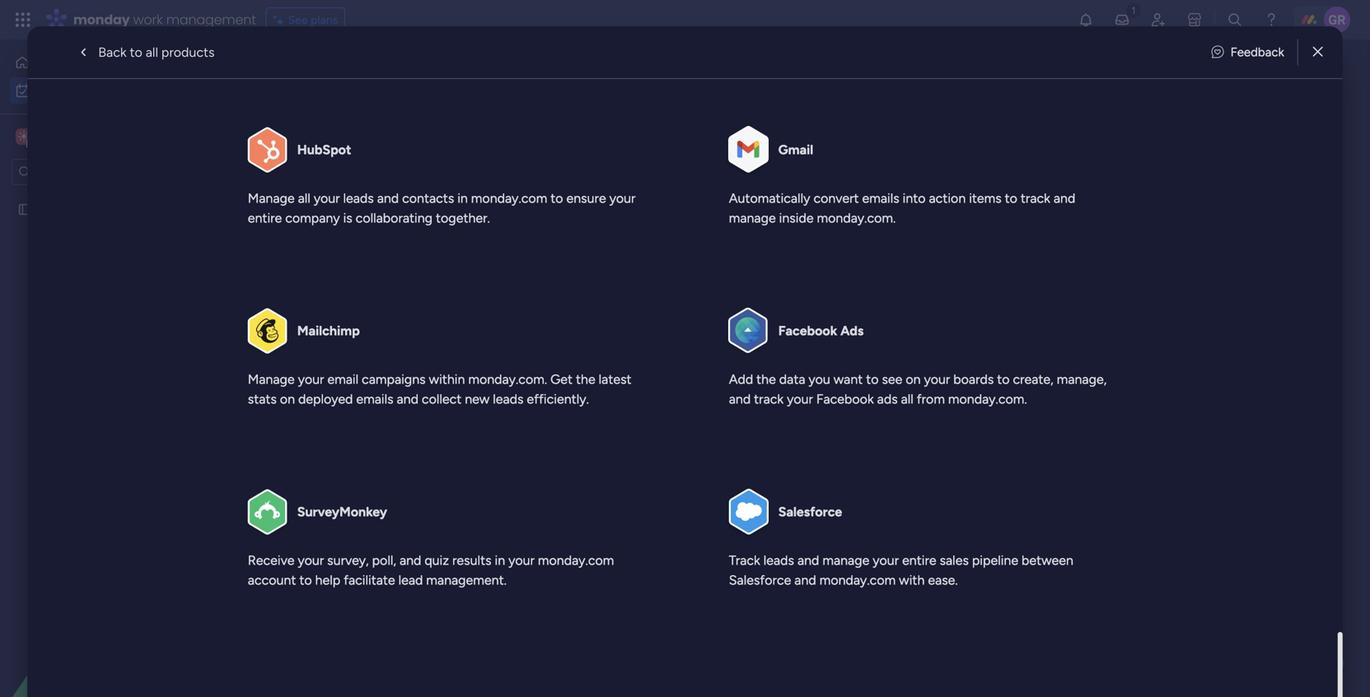 Task type: locate. For each thing, give the bounding box(es) containing it.
0 horizontal spatial leads
[[343, 191, 374, 207]]

to left the ensure
[[550, 191, 563, 207]]

all up the company
[[298, 191, 310, 207]]

the
[[576, 372, 595, 388], [756, 372, 776, 388]]

monday.com. up new at the bottom of page
[[468, 372, 547, 388]]

all down work at top
[[146, 44, 158, 60]]

0 horizontal spatial monday.com.
[[468, 372, 547, 388]]

1 image
[[1126, 1, 1141, 19]]

the right get
[[576, 372, 595, 388]]

facebook ads
[[778, 323, 864, 339]]

you
[[808, 372, 830, 388]]

within
[[429, 372, 465, 388]]

1 vertical spatial emails
[[356, 392, 393, 408]]

0 vertical spatial monday.com.
[[817, 211, 896, 226]]

the right add
[[756, 372, 776, 388]]

1 horizontal spatial in
[[495, 553, 505, 569]]

0 horizontal spatial track
[[754, 392, 783, 408]]

and inside manage all your leads and contacts in monday.com to ensure your entire company is collaborating together.
[[377, 191, 399, 207]]

create,
[[1013, 372, 1053, 388]]

collect
[[422, 392, 461, 408]]

facebook
[[778, 323, 837, 339], [816, 392, 874, 408]]

emails inside manage your email campaigns within monday.com. get the latest stats on deployed emails and collect new leads efficiently.
[[356, 392, 393, 408]]

to left help
[[299, 573, 312, 589]]

1 manage from the top
[[248, 191, 294, 207]]

see
[[882, 372, 902, 388]]

inside
[[779, 211, 813, 226]]

0 vertical spatial entire
[[248, 211, 282, 226]]

emails
[[862, 191, 899, 207], [356, 392, 393, 408]]

v2 user feedback image
[[1212, 43, 1224, 62]]

leads inside manage your email campaigns within monday.com. get the latest stats on deployed emails and collect new leads efficiently.
[[493, 392, 523, 408]]

latest
[[598, 372, 631, 388]]

mailchimp
[[297, 323, 360, 339]]

monday.com. down boards
[[948, 392, 1027, 408]]

monday
[[73, 10, 130, 29]]

1 the from the left
[[576, 372, 595, 388]]

manage for entire
[[248, 191, 294, 207]]

to right items
[[1005, 191, 1017, 207]]

track
[[1020, 191, 1050, 207], [754, 392, 783, 408]]

track right items
[[1020, 191, 1050, 207]]

monday.com.
[[817, 211, 896, 226], [468, 372, 547, 388], [948, 392, 1027, 408]]

monday.com
[[471, 191, 547, 207], [538, 553, 614, 569], [819, 573, 896, 589]]

your left sales
[[873, 553, 899, 569]]

1 vertical spatial salesforce
[[729, 573, 791, 589]]

1 horizontal spatial all
[[298, 191, 310, 207]]

to
[[130, 44, 142, 60], [550, 191, 563, 207], [1005, 191, 1017, 207], [866, 372, 878, 388], [997, 372, 1010, 388], [299, 573, 312, 589]]

manage
[[729, 211, 776, 226], [822, 553, 869, 569]]

close image
[[1313, 46, 1323, 58]]

track down data at the bottom right
[[754, 392, 783, 408]]

salesforce
[[778, 505, 842, 520], [729, 573, 791, 589]]

0 vertical spatial leads
[[343, 191, 374, 207]]

entire inside track leads and manage your entire sales pipeline between salesforce and monday.com with ease.
[[902, 553, 936, 569]]

help
[[315, 573, 340, 589]]

1 horizontal spatial leads
[[493, 392, 523, 408]]

feedback
[[1231, 45, 1284, 60]]

leads right new at the bottom of page
[[493, 392, 523, 408]]

2 manage from the top
[[248, 372, 294, 388]]

monday.com. down convert
[[817, 211, 896, 226]]

surveymonkey
[[297, 505, 387, 520]]

1 vertical spatial leads
[[493, 392, 523, 408]]

2 horizontal spatial all
[[901, 392, 913, 408]]

0 vertical spatial manage
[[248, 191, 294, 207]]

facebook inside add the data you want to see on your boards to create, manage, and track your facebook ads all from monday.com.
[[816, 392, 874, 408]]

entire
[[248, 211, 282, 226], [902, 553, 936, 569]]

manage inside manage all your leads and contacts in monday.com to ensure your entire company is collaborating together.
[[248, 191, 294, 207]]

see
[[288, 13, 308, 27]]

0 vertical spatial monday.com
[[471, 191, 547, 207]]

in up 'together.'
[[457, 191, 468, 207]]

2 vertical spatial monday.com.
[[948, 392, 1027, 408]]

monday.com. inside manage your email campaigns within monday.com. get the latest stats on deployed emails and collect new leads efficiently.
[[468, 372, 547, 388]]

manage,
[[1057, 372, 1107, 388]]

2 horizontal spatial leads
[[763, 553, 794, 569]]

1 vertical spatial entire
[[902, 553, 936, 569]]

gmail
[[778, 142, 813, 158]]

all inside add the data you want to see on your boards to create, manage, and track your facebook ads all from monday.com.
[[901, 392, 913, 408]]

quiz
[[424, 553, 449, 569]]

1 vertical spatial all
[[298, 191, 310, 207]]

action
[[929, 191, 966, 207]]

0 vertical spatial manage
[[729, 211, 776, 226]]

2 vertical spatial monday.com
[[819, 573, 896, 589]]

want
[[833, 372, 863, 388]]

your down data at the bottom right
[[787, 392, 813, 408]]

items
[[969, 191, 1001, 207]]

lead
[[398, 573, 423, 589]]

0 horizontal spatial emails
[[356, 392, 393, 408]]

your up from
[[924, 372, 950, 388]]

automatically convert emails into action items to track and manage inside monday.com.
[[729, 191, 1075, 226]]

0 horizontal spatial on
[[280, 392, 295, 408]]

1 workspace image from the left
[[16, 128, 32, 146]]

1 horizontal spatial emails
[[862, 191, 899, 207]]

leads
[[343, 191, 374, 207], [493, 392, 523, 408], [763, 553, 794, 569]]

facebook down want
[[816, 392, 874, 408]]

ensure
[[566, 191, 606, 207]]

emails left into
[[862, 191, 899, 207]]

greg robinson image
[[1324, 7, 1350, 33]]

collaborating
[[355, 211, 432, 226]]

to left see
[[866, 372, 878, 388]]

all
[[146, 44, 158, 60], [298, 191, 310, 207], [901, 392, 913, 408]]

2 the from the left
[[756, 372, 776, 388]]

into
[[902, 191, 925, 207]]

new
[[465, 392, 489, 408]]

to inside button
[[130, 44, 142, 60]]

leads up is
[[343, 191, 374, 207]]

work
[[133, 10, 163, 29]]

all right "ads"
[[901, 392, 913, 408]]

1 horizontal spatial entire
[[902, 553, 936, 569]]

on right stats
[[280, 392, 295, 408]]

0 vertical spatial all
[[146, 44, 158, 60]]

option
[[0, 195, 210, 198]]

facebook left the ads
[[778, 323, 837, 339]]

1 horizontal spatial manage
[[822, 553, 869, 569]]

track inside add the data you want to see on your boards to create, manage, and track your facebook ads all from monday.com.
[[754, 392, 783, 408]]

monday marketplace image
[[1186, 12, 1203, 28]]

1 vertical spatial manage
[[822, 553, 869, 569]]

manage inside manage your email campaigns within monday.com. get the latest stats on deployed emails and collect new leads efficiently.
[[248, 372, 294, 388]]

facilitate
[[343, 573, 395, 589]]

monday.com. inside add the data you want to see on your boards to create, manage, and track your facebook ads all from monday.com.
[[948, 392, 1027, 408]]

0 horizontal spatial in
[[457, 191, 468, 207]]

on right see
[[906, 372, 921, 388]]

with
[[899, 573, 925, 589]]

ease.
[[928, 573, 958, 589]]

to right back
[[130, 44, 142, 60]]

0 horizontal spatial manage
[[729, 211, 776, 226]]

entire up with on the bottom right of the page
[[902, 553, 936, 569]]

2 horizontal spatial monday.com.
[[948, 392, 1027, 408]]

on
[[906, 372, 921, 388], [280, 392, 295, 408]]

entire left the company
[[248, 211, 282, 226]]

survey,
[[327, 553, 369, 569]]

invite members image
[[1150, 12, 1167, 28]]

1 vertical spatial manage
[[248, 372, 294, 388]]

hubspot
[[297, 142, 351, 158]]

leads right 'track'
[[763, 553, 794, 569]]

feedback link
[[1212, 39, 1284, 65]]

your
[[313, 191, 340, 207], [609, 191, 635, 207], [298, 372, 324, 388], [924, 372, 950, 388], [787, 392, 813, 408], [298, 553, 324, 569], [508, 553, 534, 569], [873, 553, 899, 569]]

0 horizontal spatial entire
[[248, 211, 282, 226]]

and inside add the data you want to see on your boards to create, manage, and track your facebook ads all from monday.com.
[[729, 392, 751, 408]]

manage all your leads and contacts in monday.com to ensure your entire company is collaborating together.
[[248, 191, 635, 226]]

1 horizontal spatial on
[[906, 372, 921, 388]]

0 vertical spatial emails
[[862, 191, 899, 207]]

in right results at the bottom left of page
[[495, 553, 505, 569]]

see plans button
[[266, 7, 345, 32]]

0 vertical spatial track
[[1020, 191, 1050, 207]]

manage up the company
[[248, 191, 294, 207]]

0 vertical spatial in
[[457, 191, 468, 207]]

pipeline
[[972, 553, 1018, 569]]

products
[[161, 44, 215, 60]]

in
[[457, 191, 468, 207], [495, 553, 505, 569]]

monday.com inside manage all your leads and contacts in monday.com to ensure your entire company is collaborating together.
[[471, 191, 547, 207]]

update feed image
[[1114, 12, 1130, 28]]

on inside add the data you want to see on your boards to create, manage, and track your facebook ads all from monday.com.
[[906, 372, 921, 388]]

0 vertical spatial facebook
[[778, 323, 837, 339]]

2 vertical spatial leads
[[763, 553, 794, 569]]

manage up stats
[[248, 372, 294, 388]]

2 vertical spatial all
[[901, 392, 913, 408]]

1 horizontal spatial monday.com.
[[817, 211, 896, 226]]

manage your email campaigns within monday.com. get the latest stats on deployed emails and collect new leads efficiently.
[[248, 372, 631, 408]]

your right the ensure
[[609, 191, 635, 207]]

1 horizontal spatial track
[[1020, 191, 1050, 207]]

1 vertical spatial on
[[280, 392, 295, 408]]

and
[[377, 191, 399, 207], [1053, 191, 1075, 207], [397, 392, 418, 408], [729, 392, 751, 408], [399, 553, 421, 569], [797, 553, 819, 569], [794, 573, 816, 589]]

is
[[343, 211, 352, 226]]

1 vertical spatial monday.com
[[538, 553, 614, 569]]

1 vertical spatial facebook
[[816, 392, 874, 408]]

list box
[[0, 192, 210, 446]]

manage
[[248, 191, 294, 207], [248, 372, 294, 388]]

0 horizontal spatial all
[[146, 44, 158, 60]]

workspace image
[[16, 128, 32, 146], [18, 128, 30, 146]]

together.
[[436, 211, 490, 226]]

your up the deployed
[[298, 372, 324, 388]]

emails down the campaigns
[[356, 392, 393, 408]]

results
[[452, 553, 491, 569]]

0 vertical spatial on
[[906, 372, 921, 388]]

your inside track leads and manage your entire sales pipeline between salesforce and monday.com with ease.
[[873, 553, 899, 569]]

entire inside manage all your leads and contacts in monday.com to ensure your entire company is collaborating together.
[[248, 211, 282, 226]]

receive
[[248, 553, 294, 569]]

all inside manage all your leads and contacts in monday.com to ensure your entire company is collaborating together.
[[298, 191, 310, 207]]

1 vertical spatial monday.com.
[[468, 372, 547, 388]]

0 horizontal spatial the
[[576, 372, 595, 388]]

1 horizontal spatial the
[[756, 372, 776, 388]]

to inside automatically convert emails into action items to track and manage inside monday.com.
[[1005, 191, 1017, 207]]

1 vertical spatial in
[[495, 553, 505, 569]]

1 vertical spatial track
[[754, 392, 783, 408]]



Task type: vqa. For each thing, say whether or not it's contained in the screenshot.
pipeline
yes



Task type: describe. For each thing, give the bounding box(es) containing it.
emails inside automatically convert emails into action items to track and manage inside monday.com.
[[862, 191, 899, 207]]

salesforce inside track leads and manage your entire sales pipeline between salesforce and monday.com with ease.
[[729, 573, 791, 589]]

convert
[[813, 191, 859, 207]]

manage inside automatically convert emails into action items to track and manage inside monday.com.
[[729, 211, 776, 226]]

in inside receive your survey, poll, and quiz results in your monday.com account to help facilitate lead management.
[[495, 553, 505, 569]]

manage for deployed
[[248, 372, 294, 388]]

track inside automatically convert emails into action items to track and manage inside monday.com.
[[1020, 191, 1050, 207]]

stats
[[248, 392, 277, 408]]

plans
[[311, 13, 338, 27]]

management
[[166, 10, 256, 29]]

all inside button
[[146, 44, 158, 60]]

public board image
[[17, 202, 33, 218]]

notifications image
[[1078, 12, 1094, 28]]

0 vertical spatial salesforce
[[778, 505, 842, 520]]

deployed
[[298, 392, 353, 408]]

poll,
[[372, 553, 396, 569]]

monday.com inside track leads and manage your entire sales pipeline between salesforce and monday.com with ease.
[[819, 573, 896, 589]]

receive your survey, poll, and quiz results in your monday.com account to help facilitate lead management.
[[248, 553, 614, 589]]

monday.com inside receive your survey, poll, and quiz results in your monday.com account to help facilitate lead management.
[[538, 553, 614, 569]]

and inside automatically convert emails into action items to track and manage inside monday.com.
[[1053, 191, 1075, 207]]

on inside manage your email campaigns within monday.com. get the latest stats on deployed emails and collect new leads efficiently.
[[280, 392, 295, 408]]

manage inside track leads and manage your entire sales pipeline between salesforce and monday.com with ease.
[[822, 553, 869, 569]]

see plans
[[288, 13, 338, 27]]

help image
[[1263, 12, 1279, 28]]

your up help
[[298, 553, 324, 569]]

to inside receive your survey, poll, and quiz results in your monday.com account to help facilitate lead management.
[[299, 573, 312, 589]]

data
[[779, 372, 805, 388]]

efficiently.
[[527, 392, 589, 408]]

your up the company
[[313, 191, 340, 207]]

boards
[[953, 372, 994, 388]]

to inside manage all your leads and contacts in monday.com to ensure your entire company is collaborating together.
[[550, 191, 563, 207]]

in inside manage all your leads and contacts in monday.com to ensure your entire company is collaborating together.
[[457, 191, 468, 207]]

add the data you want to see on your boards to create, manage, and track your facebook ads all from monday.com.
[[729, 372, 1107, 408]]

back to all products
[[98, 44, 215, 60]]

company
[[285, 211, 340, 226]]

campaigns
[[362, 372, 425, 388]]

management.
[[426, 573, 506, 589]]

your inside manage your email campaigns within monday.com. get the latest stats on deployed emails and collect new leads efficiently.
[[298, 372, 324, 388]]

back
[[98, 44, 127, 60]]

track
[[729, 553, 760, 569]]

monday work management
[[73, 10, 256, 29]]

lottie animation element
[[0, 531, 210, 698]]

email
[[327, 372, 358, 388]]

automatically
[[729, 191, 810, 207]]

the inside manage your email campaigns within monday.com. get the latest stats on deployed emails and collect new leads efficiently.
[[576, 372, 595, 388]]

to right boards
[[997, 372, 1010, 388]]

add
[[729, 372, 753, 388]]

lottie animation image
[[0, 531, 210, 698]]

and inside receive your survey, poll, and quiz results in your monday.com account to help facilitate lead management.
[[399, 553, 421, 569]]

ads
[[840, 323, 864, 339]]

search everything image
[[1227, 12, 1243, 28]]

contacts
[[402, 191, 454, 207]]

get
[[550, 372, 572, 388]]

track leads and manage your entire sales pipeline between salesforce and monday.com with ease.
[[729, 553, 1073, 589]]

monday.com. inside automatically convert emails into action items to track and manage inside monday.com.
[[817, 211, 896, 226]]

between
[[1021, 553, 1073, 569]]

the inside add the data you want to see on your boards to create, manage, and track your facebook ads all from monday.com.
[[756, 372, 776, 388]]

ads
[[877, 392, 898, 408]]

and inside manage your email campaigns within monday.com. get the latest stats on deployed emails and collect new leads efficiently.
[[397, 392, 418, 408]]

sales
[[940, 553, 969, 569]]

your right results at the bottom left of page
[[508, 553, 534, 569]]

from
[[917, 392, 945, 408]]

leads inside track leads and manage your entire sales pipeline between salesforce and monday.com with ease.
[[763, 553, 794, 569]]

account
[[248, 573, 296, 589]]

back to all products button
[[62, 36, 228, 69]]

2 workspace image from the left
[[18, 128, 30, 146]]

leads inside manage all your leads and contacts in monday.com to ensure your entire company is collaborating together.
[[343, 191, 374, 207]]

select product image
[[15, 12, 31, 28]]



